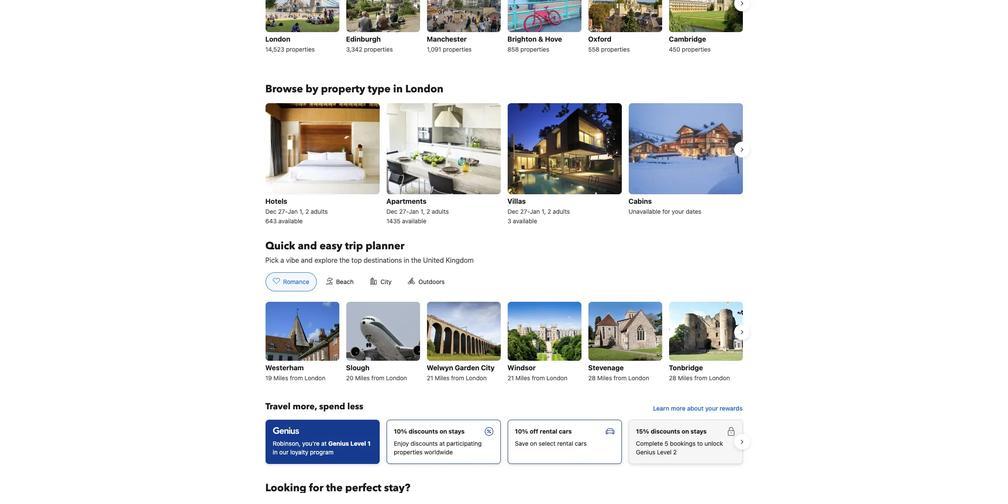 Task type: describe. For each thing, give the bounding box(es) containing it.
learn
[[654, 405, 670, 413]]

5
[[665, 440, 669, 448]]

1 horizontal spatial in
[[394, 82, 403, 96]]

1
[[368, 440, 371, 448]]

15%
[[636, 428, 650, 436]]

program
[[310, 449, 334, 456]]

complete 5 bookings to unlock genius level 2
[[636, 440, 724, 456]]

discounts for 5
[[651, 428, 681, 436]]

browse
[[266, 82, 303, 96]]

slough
[[346, 364, 370, 372]]

enjoy discounts at participating properties worldwide
[[394, 440, 482, 456]]

1, for hotels
[[300, 208, 304, 215]]

10% discounts on stays
[[394, 428, 465, 436]]

0 horizontal spatial cars
[[559, 428, 572, 436]]

more,
[[293, 401, 317, 413]]

on for at
[[440, 428, 447, 436]]

2 inside complete 5 bookings to unlock genius level 2
[[674, 449, 677, 456]]

21 inside welwyn garden city 21 miles from london
[[427, 375, 433, 382]]

genius inside robinson, you're at genius level 1 in our loyalty program
[[329, 440, 349, 448]]

genius inside complete 5 bookings to unlock genius level 2
[[636, 449, 656, 456]]

a
[[281, 257, 284, 264]]

miles for windsor
[[516, 375, 531, 382]]

manchester 1,091 properties
[[427, 35, 472, 53]]

1 the from the left
[[340, 257, 350, 264]]

cabins
[[629, 198, 652, 205]]

london inside slough 20 miles from london
[[386, 375, 407, 382]]

jan for hotels
[[288, 208, 298, 215]]

oxford
[[589, 35, 612, 43]]

tonbridge
[[669, 364, 704, 372]]

14,523
[[266, 45, 285, 53]]

worldwide
[[425, 449, 453, 456]]

region containing 10% discounts on stays
[[259, 417, 750, 468]]

apartments
[[387, 198, 427, 205]]

london inside welwyn garden city 21 miles from london
[[466, 375, 487, 382]]

city inside "button"
[[381, 278, 392, 286]]

quick
[[266, 239, 295, 254]]

loyalty
[[290, 449, 309, 456]]

bookings
[[670, 440, 696, 448]]

stevenage 28 miles from london
[[589, 364, 650, 382]]

properties for edinburgh
[[364, 45, 393, 53]]

outdoors button
[[401, 273, 452, 292]]

1 vertical spatial rental
[[558, 440, 574, 448]]

villas dec 27-jan 1, 2 adults 3 available
[[508, 198, 570, 225]]

adults for villas
[[553, 208, 570, 215]]

jan for apartments
[[409, 208, 419, 215]]

stays for 10% discounts on stays
[[449, 428, 465, 436]]

type
[[368, 82, 391, 96]]

london inside london 14,523 properties
[[266, 35, 291, 43]]

welwyn
[[427, 364, 454, 372]]

miles for stevenage
[[598, 375, 612, 382]]

save on select rental cars
[[515, 440, 587, 448]]

1, for apartments
[[421, 208, 425, 215]]

558
[[589, 45, 600, 53]]

stevenage
[[589, 364, 624, 372]]

your for cabins
[[672, 208, 685, 215]]

3
[[508, 218, 512, 225]]

save
[[515, 440, 529, 448]]

available for hotels
[[279, 218, 303, 225]]

1 horizontal spatial on
[[530, 440, 537, 448]]

westerham
[[266, 364, 304, 372]]

dec for villas
[[508, 208, 519, 215]]

tab list containing romance
[[259, 273, 459, 292]]

miles inside welwyn garden city 21 miles from london
[[435, 375, 450, 382]]

from for stevenage
[[614, 375, 627, 382]]

miles for tonbridge
[[679, 375, 693, 382]]

3,342
[[346, 45, 363, 53]]

garden
[[455, 364, 480, 372]]

cabins unavailable for your dates
[[629, 198, 702, 215]]

unavailable
[[629, 208, 661, 215]]

at for you're
[[321, 440, 327, 448]]

romance
[[283, 278, 309, 286]]

rewards
[[720, 405, 743, 413]]

you're
[[302, 440, 320, 448]]

from for tonbridge
[[695, 375, 708, 382]]

vibe
[[286, 257, 299, 264]]

1435
[[387, 218, 401, 225]]

for
[[663, 208, 671, 215]]

beach button
[[319, 273, 361, 292]]

enjoy
[[394, 440, 409, 448]]

about
[[688, 405, 704, 413]]

10% off rental cars
[[515, 428, 572, 436]]

hotels dec 27-jan 1, 2 adults 643 available
[[266, 198, 328, 225]]

region containing london
[[259, 0, 750, 68]]

27- for villas
[[521, 208, 530, 215]]

cambridge
[[669, 35, 707, 43]]

adults for apartments
[[432, 208, 449, 215]]

jan for villas
[[530, 208, 540, 215]]

21 inside 'windsor 21 miles from london'
[[508, 375, 514, 382]]

cambridge 450 properties
[[669, 35, 711, 53]]

1 vertical spatial and
[[301, 257, 313, 264]]

westerham 19 miles from london
[[266, 364, 326, 382]]

spend
[[319, 401, 345, 413]]

unlock
[[705, 440, 724, 448]]

easy
[[320, 239, 343, 254]]

off
[[530, 428, 539, 436]]

in inside quick and easy trip planner pick a vibe and explore the top destinations in the united kingdom
[[404, 257, 410, 264]]

to
[[698, 440, 703, 448]]

1 vertical spatial cars
[[575, 440, 587, 448]]

discounts for discounts
[[409, 428, 438, 436]]

windsor 21 miles from london
[[508, 364, 568, 382]]

dates
[[686, 208, 702, 215]]

apartments dec 27-jan 1, 2 adults 1435 available
[[387, 198, 449, 225]]

brighton & hove 858 properties
[[508, 35, 563, 53]]

10% for 10% discounts on stays
[[394, 428, 407, 436]]



Task type: locate. For each thing, give the bounding box(es) containing it.
21 down windsor
[[508, 375, 514, 382]]

28 inside stevenage 28 miles from london
[[589, 375, 596, 382]]

3 adults from the left
[[553, 208, 570, 215]]

28
[[589, 375, 596, 382], [669, 375, 677, 382]]

643
[[266, 218, 277, 225]]

0 horizontal spatial level
[[351, 440, 366, 448]]

21
[[427, 375, 433, 382], [508, 375, 514, 382]]

stays up to
[[691, 428, 707, 436]]

trip
[[345, 239, 363, 254]]

27- inside apartments dec 27-jan 1, 2 adults 1435 available
[[399, 208, 409, 215]]

dec up 1435
[[387, 208, 398, 215]]

1 horizontal spatial at
[[440, 440, 445, 448]]

0 horizontal spatial the
[[340, 257, 350, 264]]

city button
[[363, 273, 399, 292]]

genius up program
[[329, 440, 349, 448]]

4 region from the top
[[259, 417, 750, 468]]

from for slough
[[372, 375, 385, 382]]

properties inside oxford 558 properties
[[602, 45, 630, 53]]

5 from from the left
[[614, 375, 627, 382]]

participating
[[447, 440, 482, 448]]

level left 1 on the bottom
[[351, 440, 366, 448]]

your for learn
[[706, 405, 719, 413]]

2 adults from the left
[[432, 208, 449, 215]]

2 for apartments
[[427, 208, 430, 215]]

windsor
[[508, 364, 536, 372]]

dec inside hotels dec 27-jan 1, 2 adults 643 available
[[266, 208, 277, 215]]

from down westerham
[[290, 375, 303, 382]]

1 horizontal spatial 27-
[[399, 208, 409, 215]]

at for discounts
[[440, 440, 445, 448]]

genius down "complete" at bottom
[[636, 449, 656, 456]]

travel more, spend less
[[266, 401, 364, 413]]

dec for hotels
[[266, 208, 277, 215]]

3 jan from the left
[[530, 208, 540, 215]]

in right type
[[394, 82, 403, 96]]

discounts up enjoy discounts at participating properties worldwide
[[409, 428, 438, 436]]

2 27- from the left
[[399, 208, 409, 215]]

0 horizontal spatial your
[[672, 208, 685, 215]]

your right for
[[672, 208, 685, 215]]

miles for westerham
[[274, 375, 288, 382]]

1 jan from the left
[[288, 208, 298, 215]]

2
[[306, 208, 309, 215], [427, 208, 430, 215], [548, 208, 552, 215], [674, 449, 677, 456]]

1 horizontal spatial 1,
[[421, 208, 425, 215]]

1 horizontal spatial jan
[[409, 208, 419, 215]]

2 horizontal spatial on
[[682, 428, 690, 436]]

on for bookings
[[682, 428, 690, 436]]

available
[[279, 218, 303, 225], [402, 218, 427, 225], [513, 218, 538, 225]]

london inside westerham 19 miles from london
[[305, 375, 326, 382]]

on
[[440, 428, 447, 436], [682, 428, 690, 436], [530, 440, 537, 448]]

from down tonbridge
[[695, 375, 708, 382]]

manchester
[[427, 35, 467, 43]]

2 horizontal spatial available
[[513, 218, 538, 225]]

2 28 from the left
[[669, 375, 677, 382]]

6 miles from the left
[[679, 375, 693, 382]]

1 horizontal spatial available
[[402, 218, 427, 225]]

kingdom
[[446, 257, 474, 264]]

miles inside 'windsor 21 miles from london'
[[516, 375, 531, 382]]

1 from from the left
[[290, 375, 303, 382]]

hove
[[545, 35, 563, 43]]

and up vibe on the bottom of the page
[[298, 239, 317, 254]]

1 horizontal spatial 28
[[669, 375, 677, 382]]

miles down tonbridge
[[679, 375, 693, 382]]

from inside stevenage 28 miles from london
[[614, 375, 627, 382]]

region containing hotels
[[259, 100, 750, 229]]

properties down oxford
[[602, 45, 630, 53]]

region
[[259, 0, 750, 68], [259, 100, 750, 229], [259, 299, 750, 387], [259, 417, 750, 468]]

1 horizontal spatial adults
[[432, 208, 449, 215]]

welwyn garden city 21 miles from london
[[427, 364, 495, 382]]

region containing westerham
[[259, 299, 750, 387]]

1 horizontal spatial cars
[[575, 440, 587, 448]]

1 miles from the left
[[274, 375, 288, 382]]

0 horizontal spatial 1,
[[300, 208, 304, 215]]

brighton
[[508, 35, 537, 43]]

27- inside hotels dec 27-jan 1, 2 adults 643 available
[[278, 208, 288, 215]]

dec inside apartments dec 27-jan 1, 2 adults 1435 available
[[387, 208, 398, 215]]

&
[[539, 35, 544, 43]]

in
[[394, 82, 403, 96], [404, 257, 410, 264], [273, 449, 278, 456]]

available right 643
[[279, 218, 303, 225]]

2 21 from the left
[[508, 375, 514, 382]]

united
[[423, 257, 444, 264]]

level
[[351, 440, 366, 448], [657, 449, 672, 456]]

858
[[508, 45, 519, 53]]

your right the "about"
[[706, 405, 719, 413]]

0 horizontal spatial 10%
[[394, 428, 407, 436]]

2 stays from the left
[[691, 428, 707, 436]]

0 horizontal spatial in
[[273, 449, 278, 456]]

explore
[[315, 257, 338, 264]]

10% up enjoy
[[394, 428, 407, 436]]

jan
[[288, 208, 298, 215], [409, 208, 419, 215], [530, 208, 540, 215]]

0 horizontal spatial 21
[[427, 375, 433, 382]]

city inside welwyn garden city 21 miles from london
[[481, 364, 495, 372]]

adults inside hotels dec 27-jan 1, 2 adults 643 available
[[311, 208, 328, 215]]

5 miles from the left
[[598, 375, 612, 382]]

city right garden
[[481, 364, 495, 372]]

27- for apartments
[[399, 208, 409, 215]]

the
[[340, 257, 350, 264], [411, 257, 422, 264]]

your inside learn more about your rewards "link"
[[706, 405, 719, 413]]

2 for hotels
[[306, 208, 309, 215]]

27- down apartments
[[399, 208, 409, 215]]

the left united
[[411, 257, 422, 264]]

1 horizontal spatial dec
[[387, 208, 398, 215]]

at inside robinson, you're at genius level 1 in our loyalty program
[[321, 440, 327, 448]]

properties for oxford
[[602, 45, 630, 53]]

27- for hotels
[[278, 208, 288, 215]]

at up worldwide
[[440, 440, 445, 448]]

28 for tonbridge
[[669, 375, 677, 382]]

level inside complete 5 bookings to unlock genius level 2
[[657, 449, 672, 456]]

discounts up 5
[[651, 428, 681, 436]]

miles inside stevenage 28 miles from london
[[598, 375, 612, 382]]

2 inside apartments dec 27-jan 1, 2 adults 1435 available
[[427, 208, 430, 215]]

rental up the "select"
[[540, 428, 558, 436]]

available for villas
[[513, 218, 538, 225]]

available inside apartments dec 27-jan 1, 2 adults 1435 available
[[402, 218, 427, 225]]

property
[[321, 82, 365, 96]]

3 from from the left
[[451, 375, 464, 382]]

discounts down the 10% discounts on stays
[[411, 440, 438, 448]]

4 from from the left
[[532, 375, 545, 382]]

jan inside villas dec 27-jan 1, 2 adults 3 available
[[530, 208, 540, 215]]

1 21 from the left
[[427, 375, 433, 382]]

1 horizontal spatial 10%
[[515, 428, 529, 436]]

1 horizontal spatial genius
[[636, 449, 656, 456]]

0 vertical spatial your
[[672, 208, 685, 215]]

miles down westerham
[[274, 375, 288, 382]]

from inside tonbridge 28 miles from london
[[695, 375, 708, 382]]

london inside stevenage 28 miles from london
[[629, 375, 650, 382]]

london inside 'windsor 21 miles from london'
[[547, 375, 568, 382]]

quick and easy trip planner pick a vibe and explore the top destinations in the united kingdom
[[266, 239, 474, 264]]

0 vertical spatial city
[[381, 278, 392, 286]]

properties for cambridge
[[682, 45, 711, 53]]

0 vertical spatial rental
[[540, 428, 558, 436]]

2 inside hotels dec 27-jan 1, 2 adults 643 available
[[306, 208, 309, 215]]

27- inside villas dec 27-jan 1, 2 adults 3 available
[[521, 208, 530, 215]]

browse by property type in london
[[266, 82, 444, 96]]

select
[[539, 440, 556, 448]]

3 dec from the left
[[508, 208, 519, 215]]

edinburgh 3,342 properties
[[346, 35, 393, 53]]

cars right the "select"
[[575, 440, 587, 448]]

from inside 'windsor 21 miles from london'
[[532, 375, 545, 382]]

from for westerham
[[290, 375, 303, 382]]

in inside robinson, you're at genius level 1 in our loyalty program
[[273, 449, 278, 456]]

2 horizontal spatial 27-
[[521, 208, 530, 215]]

romance button
[[266, 273, 317, 292]]

miles down welwyn
[[435, 375, 450, 382]]

properties for london
[[286, 45, 315, 53]]

0 vertical spatial in
[[394, 82, 403, 96]]

level inside robinson, you're at genius level 1 in our loyalty program
[[351, 440, 366, 448]]

available right 3
[[513, 218, 538, 225]]

2 the from the left
[[411, 257, 422, 264]]

destinations
[[364, 257, 402, 264]]

15% discounts on stays
[[636, 428, 707, 436]]

0 horizontal spatial at
[[321, 440, 327, 448]]

2 region from the top
[[259, 100, 750, 229]]

properties down cambridge
[[682, 45, 711, 53]]

miles down slough
[[355, 375, 370, 382]]

2 vertical spatial in
[[273, 449, 278, 456]]

1 vertical spatial level
[[657, 449, 672, 456]]

1 dec from the left
[[266, 208, 277, 215]]

rental right the "select"
[[558, 440, 574, 448]]

1 10% from the left
[[394, 428, 407, 436]]

discounts inside enjoy discounts at participating properties worldwide
[[411, 440, 438, 448]]

1 horizontal spatial your
[[706, 405, 719, 413]]

1 vertical spatial your
[[706, 405, 719, 413]]

jan inside apartments dec 27-jan 1, 2 adults 1435 available
[[409, 208, 419, 215]]

0 vertical spatial and
[[298, 239, 317, 254]]

slough 20 miles from london
[[346, 364, 407, 382]]

0 horizontal spatial adults
[[311, 208, 328, 215]]

from right 20
[[372, 375, 385, 382]]

10% up save
[[515, 428, 529, 436]]

properties inside manchester 1,091 properties
[[443, 45, 472, 53]]

0 horizontal spatial available
[[279, 218, 303, 225]]

pick
[[266, 257, 279, 264]]

properties down "&"
[[521, 45, 550, 53]]

available inside hotels dec 27-jan 1, 2 adults 643 available
[[279, 218, 303, 225]]

10% for 10% off rental cars
[[515, 428, 529, 436]]

planner
[[366, 239, 405, 254]]

properties right 14,523
[[286, 45, 315, 53]]

from inside westerham 19 miles from london
[[290, 375, 303, 382]]

20
[[346, 375, 354, 382]]

available right 1435
[[402, 218, 427, 225]]

beach
[[336, 278, 354, 286]]

from down stevenage
[[614, 375, 627, 382]]

27- down villas
[[521, 208, 530, 215]]

travel
[[266, 401, 291, 413]]

in right destinations
[[404, 257, 410, 264]]

0 horizontal spatial dec
[[266, 208, 277, 215]]

adults for hotels
[[311, 208, 328, 215]]

properties for manchester
[[443, 45, 472, 53]]

properties inside london 14,523 properties
[[286, 45, 315, 53]]

properties inside 'edinburgh 3,342 properties'
[[364, 45, 393, 53]]

28 for stevenage
[[589, 375, 596, 382]]

dec
[[266, 208, 277, 215], [387, 208, 398, 215], [508, 208, 519, 215]]

3 available from the left
[[513, 218, 538, 225]]

level down 5
[[657, 449, 672, 456]]

properties down enjoy
[[394, 449, 423, 456]]

our
[[280, 449, 289, 456]]

more
[[671, 405, 686, 413]]

from inside slough 20 miles from london
[[372, 375, 385, 382]]

6 from from the left
[[695, 375, 708, 382]]

available for apartments
[[402, 218, 427, 225]]

cars
[[559, 428, 572, 436], [575, 440, 587, 448]]

2 horizontal spatial adults
[[553, 208, 570, 215]]

1, inside hotels dec 27-jan 1, 2 adults 643 available
[[300, 208, 304, 215]]

blue genius logo image
[[273, 428, 299, 435], [273, 428, 299, 435]]

tab list
[[259, 273, 459, 292]]

from inside welwyn garden city 21 miles from london
[[451, 375, 464, 382]]

genius
[[329, 440, 349, 448], [636, 449, 656, 456]]

1 horizontal spatial 21
[[508, 375, 514, 382]]

0 horizontal spatial 28
[[589, 375, 596, 382]]

city down destinations
[[381, 278, 392, 286]]

stays for 15% discounts on stays
[[691, 428, 707, 436]]

on up enjoy discounts at participating properties worldwide
[[440, 428, 447, 436]]

1 28 from the left
[[589, 375, 596, 382]]

2 dec from the left
[[387, 208, 398, 215]]

miles down windsor
[[516, 375, 531, 382]]

2 horizontal spatial jan
[[530, 208, 540, 215]]

1 horizontal spatial the
[[411, 257, 422, 264]]

top
[[352, 257, 362, 264]]

1 adults from the left
[[311, 208, 328, 215]]

3 miles from the left
[[435, 375, 450, 382]]

miles inside slough 20 miles from london
[[355, 375, 370, 382]]

in left our
[[273, 449, 278, 456]]

0 horizontal spatial 27-
[[278, 208, 288, 215]]

stays
[[449, 428, 465, 436], [691, 428, 707, 436]]

dec up 3
[[508, 208, 519, 215]]

and right vibe on the bottom of the page
[[301, 257, 313, 264]]

stays up participating
[[449, 428, 465, 436]]

28 down stevenage
[[589, 375, 596, 382]]

4 miles from the left
[[516, 375, 531, 382]]

2 available from the left
[[402, 218, 427, 225]]

28 down tonbridge
[[669, 375, 677, 382]]

1, for villas
[[542, 208, 546, 215]]

properties
[[286, 45, 315, 53], [364, 45, 393, 53], [443, 45, 472, 53], [521, 45, 550, 53], [602, 45, 630, 53], [682, 45, 711, 53], [394, 449, 423, 456]]

jan inside hotels dec 27-jan 1, 2 adults 643 available
[[288, 208, 298, 215]]

1 1, from the left
[[300, 208, 304, 215]]

robinson, you're at genius level 1 in our loyalty program
[[273, 440, 371, 456]]

london 14,523 properties
[[266, 35, 315, 53]]

miles inside tonbridge 28 miles from london
[[679, 375, 693, 382]]

complete
[[636, 440, 664, 448]]

properties down edinburgh
[[364, 45, 393, 53]]

miles down stevenage
[[598, 375, 612, 382]]

less
[[348, 401, 364, 413]]

at inside enjoy discounts at participating properties worldwide
[[440, 440, 445, 448]]

cars up save on select rental cars on the right
[[559, 428, 572, 436]]

1 horizontal spatial level
[[657, 449, 672, 456]]

your inside cabins unavailable for your dates
[[672, 208, 685, 215]]

2 miles from the left
[[355, 375, 370, 382]]

3 1, from the left
[[542, 208, 546, 215]]

oxford 558 properties
[[589, 35, 630, 53]]

0 vertical spatial genius
[[329, 440, 349, 448]]

0 vertical spatial cars
[[559, 428, 572, 436]]

1 vertical spatial in
[[404, 257, 410, 264]]

by
[[306, 82, 319, 96]]

0 horizontal spatial genius
[[329, 440, 349, 448]]

21 down welwyn
[[427, 375, 433, 382]]

19
[[266, 375, 272, 382]]

27- down hotels
[[278, 208, 288, 215]]

your
[[672, 208, 685, 215], [706, 405, 719, 413]]

28 inside tonbridge 28 miles from london
[[669, 375, 677, 382]]

1 vertical spatial genius
[[636, 449, 656, 456]]

rental
[[540, 428, 558, 436], [558, 440, 574, 448]]

the left "top"
[[340, 257, 350, 264]]

0 horizontal spatial stays
[[449, 428, 465, 436]]

available inside villas dec 27-jan 1, 2 adults 3 available
[[513, 218, 538, 225]]

dec up 643
[[266, 208, 277, 215]]

villas
[[508, 198, 526, 205]]

450
[[669, 45, 681, 53]]

3 27- from the left
[[521, 208, 530, 215]]

1 stays from the left
[[449, 428, 465, 436]]

2 horizontal spatial dec
[[508, 208, 519, 215]]

1 at from the left
[[321, 440, 327, 448]]

properties inside cambridge 450 properties
[[682, 45, 711, 53]]

1, inside apartments dec 27-jan 1, 2 adults 1435 available
[[421, 208, 425, 215]]

outdoors
[[419, 278, 445, 286]]

1 27- from the left
[[278, 208, 288, 215]]

1 region from the top
[[259, 0, 750, 68]]

3 region from the top
[[259, 299, 750, 387]]

london inside tonbridge 28 miles from london
[[710, 375, 730, 382]]

tonbridge 28 miles from london
[[669, 364, 730, 382]]

0 horizontal spatial jan
[[288, 208, 298, 215]]

london
[[266, 35, 291, 43], [406, 82, 444, 96], [305, 375, 326, 382], [386, 375, 407, 382], [466, 375, 487, 382], [547, 375, 568, 382], [629, 375, 650, 382], [710, 375, 730, 382]]

from down windsor
[[532, 375, 545, 382]]

dec for apartments
[[387, 208, 398, 215]]

adults inside villas dec 27-jan 1, 2 adults 3 available
[[553, 208, 570, 215]]

2 jan from the left
[[409, 208, 419, 215]]

2 10% from the left
[[515, 428, 529, 436]]

properties inside brighton & hove 858 properties
[[521, 45, 550, 53]]

miles for slough
[[355, 375, 370, 382]]

adults inside apartments dec 27-jan 1, 2 adults 1435 available
[[432, 208, 449, 215]]

1 vertical spatial city
[[481, 364, 495, 372]]

1 horizontal spatial stays
[[691, 428, 707, 436]]

1 horizontal spatial city
[[481, 364, 495, 372]]

from down garden
[[451, 375, 464, 382]]

from for windsor
[[532, 375, 545, 382]]

2 horizontal spatial in
[[404, 257, 410, 264]]

2 for villas
[[548, 208, 552, 215]]

2 inside villas dec 27-jan 1, 2 adults 3 available
[[548, 208, 552, 215]]

miles inside westerham 19 miles from london
[[274, 375, 288, 382]]

on up bookings on the right bottom
[[682, 428, 690, 436]]

hotels
[[266, 198, 288, 205]]

1 available from the left
[[279, 218, 303, 225]]

dec inside villas dec 27-jan 1, 2 adults 3 available
[[508, 208, 519, 215]]

at up program
[[321, 440, 327, 448]]

edinburgh
[[346, 35, 381, 43]]

2 1, from the left
[[421, 208, 425, 215]]

0 horizontal spatial city
[[381, 278, 392, 286]]

learn more about your rewards link
[[650, 401, 747, 417]]

0 vertical spatial level
[[351, 440, 366, 448]]

0 horizontal spatial on
[[440, 428, 447, 436]]

2 at from the left
[[440, 440, 445, 448]]

2 horizontal spatial 1,
[[542, 208, 546, 215]]

on right save
[[530, 440, 537, 448]]

learn more about your rewards
[[654, 405, 743, 413]]

1, inside villas dec 27-jan 1, 2 adults 3 available
[[542, 208, 546, 215]]

properties down the manchester
[[443, 45, 472, 53]]

2 from from the left
[[372, 375, 385, 382]]

properties inside enjoy discounts at participating properties worldwide
[[394, 449, 423, 456]]



Task type: vqa. For each thing, say whether or not it's contained in the screenshot.


